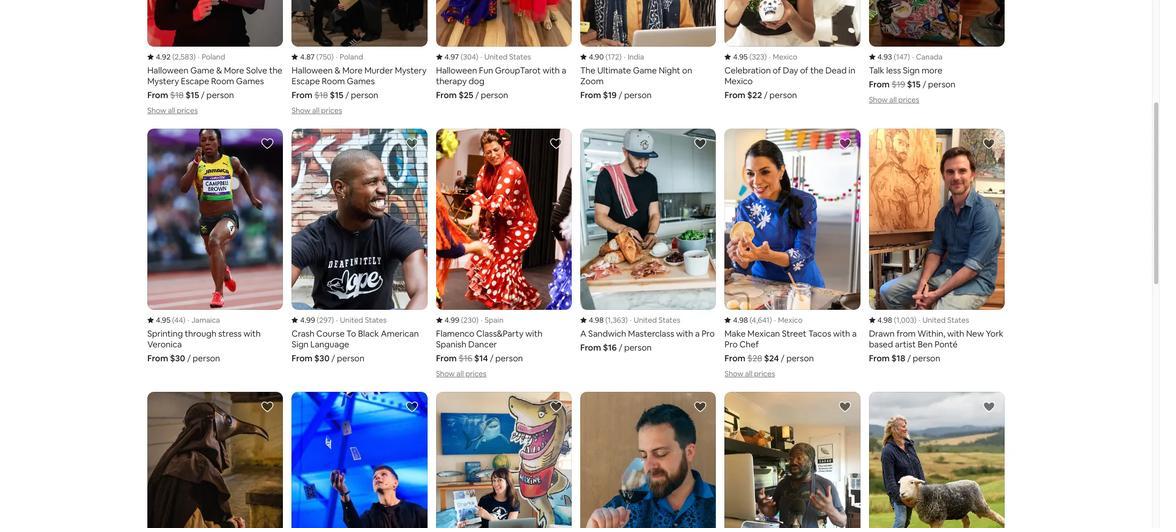 Task type: vqa. For each thing, say whether or not it's contained in the screenshot.


Task type: describe. For each thing, give the bounding box(es) containing it.
from $16 / person
[[581, 342, 652, 353]]

· india
[[624, 52, 644, 62]]

· united states for from $16 / person
[[630, 315, 681, 325]]

· mexico for from
[[774, 315, 803, 325]]

from inside 'group'
[[869, 352, 890, 364]]

from $19 $15 / person show all prices
[[869, 79, 956, 104]]

· spain
[[481, 315, 504, 325]]

from inside a sandwich masterclass with a pro group
[[581, 342, 601, 353]]

spain
[[485, 315, 504, 325]]

/ inside halloween game & more solve the mystery escape room games group
[[201, 89, 205, 101]]

$28
[[748, 352, 763, 364]]

from inside sprinting through stress with veronica group
[[147, 352, 168, 364]]

4.87
[[300, 52, 315, 62]]

show all prices button for 4.99
[[436, 369, 487, 378]]

rating 4.87 out of 5; 750 reviews image
[[292, 52, 334, 62]]

4.92 ( 2,583 )
[[156, 52, 196, 62]]

from inside the ultimate game night on zoom group
[[581, 89, 601, 101]]

· for 4.95 ( 44 )
[[188, 315, 189, 325]]

jamaica
[[191, 315, 220, 325]]

rating 4.95 out of 5; 323 reviews image
[[725, 52, 767, 62]]

) for 4.90 ( 172 )
[[619, 52, 622, 62]]

· poland for 4.87 ( 750 )
[[336, 52, 363, 62]]

person inside from $28 $24 / person show all prices
[[787, 352, 814, 364]]

· for 4.90 ( 172 )
[[624, 52, 626, 62]]

person inside drawn from within, with new york based artist ben ponté 'group'
[[913, 352, 941, 364]]

person inside "from $19 $15 / person show all prices"
[[928, 79, 956, 90]]

323
[[752, 52, 765, 62]]

) for 4.87 ( 750 )
[[331, 52, 334, 62]]

2,583
[[175, 52, 193, 62]]

person inside halloween & more murder mystery escape room games group
[[351, 89, 378, 101]]

mexico for from $22
[[773, 52, 798, 62]]

from $18 / person
[[869, 352, 941, 364]]

) for 4.98 ( 4,641 )
[[770, 315, 772, 325]]

· for 4.98 ( 1,003 )
[[919, 315, 921, 325]]

all for 4.92
[[168, 105, 175, 115]]

from $30 / person for 297
[[292, 352, 365, 364]]

· mexico for from $22
[[769, 52, 798, 62]]

prices for 4,641
[[754, 369, 775, 378]]

/ inside the crash course to black american sign language group
[[332, 352, 335, 364]]

show all prices button for 4.92
[[147, 105, 198, 115]]

( for 750
[[316, 52, 319, 62]]

show for 4.87 ( 750 )
[[292, 105, 311, 115]]

person inside the ultimate game night on zoom group
[[624, 89, 652, 101]]

person inside halloween fun grouptarot with a therapy dog group
[[481, 89, 508, 101]]

4.97
[[445, 52, 459, 62]]

rating 4.95 out of 5; 44 reviews image
[[147, 315, 185, 325]]

4.95 ( 44 )
[[156, 315, 185, 325]]

states for from $30 / person
[[365, 315, 387, 325]]

mexico for from
[[778, 315, 803, 325]]

4.98 ( 1,003 )
[[878, 315, 917, 325]]

· for 4.93 ( 147 )
[[912, 52, 914, 62]]

304
[[463, 52, 476, 62]]

states for from $25 / person
[[509, 52, 531, 62]]

from $19 / person
[[581, 89, 652, 101]]

4.98 for from
[[734, 315, 748, 325]]

147
[[897, 52, 908, 62]]

rating 4.97 out of 5; 304 reviews image
[[436, 52, 479, 62]]

person inside "celebration of day of the dead in mexico" group
[[770, 89, 797, 101]]

4.95 for $30
[[156, 315, 171, 325]]

/ inside halloween & more murder mystery escape room games group
[[345, 89, 349, 101]]

4.95 for $22
[[734, 52, 748, 62]]

prices for 2,583
[[177, 105, 198, 115]]

230
[[464, 315, 476, 325]]

$19 for $15
[[892, 79, 906, 90]]

) for 4.99 ( 297 )
[[332, 315, 334, 325]]

4.92
[[156, 52, 171, 62]]

$16 for /
[[603, 342, 617, 353]]

person inside sprinting through stress with veronica group
[[193, 352, 220, 364]]

( for 297
[[317, 315, 319, 325]]

( for 172
[[606, 52, 608, 62]]

( for 44
[[172, 315, 174, 325]]

show all prices button for 4.87
[[292, 105, 342, 115]]

rating 4.98 out of 5; 1,003 reviews image
[[869, 315, 917, 325]]

) for 4.99 ( 230 )
[[476, 315, 479, 325]]

4.87 ( 750 )
[[300, 52, 334, 62]]

poland for 4.87 ( 750 )
[[340, 52, 363, 62]]

person inside halloween game & more solve the mystery escape room games group
[[207, 89, 234, 101]]

$18 for 750
[[314, 89, 328, 101]]

) for 4.93 ( 147 )
[[908, 52, 910, 62]]

sprinting through stress with veronica group
[[147, 129, 283, 364]]

united for from $25 / person
[[485, 52, 508, 62]]

· united states for from $25 / person
[[481, 52, 531, 62]]

$25
[[459, 89, 474, 101]]

celebration of day of the dead in mexico group
[[725, 0, 861, 101]]

person inside from $16 $14 / person show all prices
[[496, 352, 523, 364]]

poland for 4.92 ( 2,583 )
[[202, 52, 225, 62]]

/ inside from $28 $24 / person show all prices
[[781, 352, 785, 364]]

save this experience image inside the flamenco class&party with spanish dancer 'group'
[[550, 137, 563, 150]]

4.98 ( 4,641 )
[[734, 315, 772, 325]]

from inside the crash course to black american sign language group
[[292, 352, 313, 364]]

( for 147
[[894, 52, 897, 62]]

4.97 ( 304 )
[[445, 52, 479, 62]]

show all prices button for 4.98
[[725, 369, 775, 378]]

prices for 147
[[899, 95, 920, 104]]

from inside from $28 $24 / person show all prices
[[725, 352, 746, 364]]

/ inside the ultimate game night on zoom group
[[619, 89, 623, 101]]

4,641
[[752, 315, 770, 325]]

4.93
[[878, 52, 893, 62]]

/ inside "from $19 $15 / person show all prices"
[[923, 79, 927, 90]]

the ultimate game night on zoom group
[[581, 0, 716, 101]]

from $22 / person
[[725, 89, 797, 101]]

all for 4.87
[[312, 105, 320, 115]]

all for 4.98
[[745, 369, 753, 378]]

show for 4.93 ( 147 )
[[869, 95, 888, 104]]

$18 inside drawn from within, with new york based artist ben ponté 'group'
[[892, 352, 906, 364]]

united for from $16 / person
[[634, 315, 657, 325]]

297
[[319, 315, 332, 325]]

4.95 ( 323 )
[[734, 52, 767, 62]]

$16 for $14
[[459, 352, 473, 364]]

4.98 for from $16
[[589, 315, 604, 325]]

halloween fun grouptarot with a therapy dog group
[[436, 0, 572, 101]]

4.99 for from
[[445, 315, 460, 325]]

all for 4.93
[[890, 95, 897, 104]]

from $16 $14 / person show all prices
[[436, 352, 523, 378]]

rating 4.92 out of 5; 2,583 reviews image
[[147, 52, 196, 62]]

) for 4.95 ( 44 )
[[183, 315, 185, 325]]

from inside "celebration of day of the dead in mexico" group
[[725, 89, 746, 101]]

) for 4.98 ( 1,363 )
[[626, 315, 628, 325]]

4.98 ( 1,363 )
[[589, 315, 628, 325]]

/ inside from $16 $14 / person show all prices
[[490, 352, 494, 364]]

· for 4.98 ( 4,641 )
[[774, 315, 776, 325]]

show for 4.92 ( 2,583 )
[[147, 105, 166, 115]]

from inside halloween game & more solve the mystery escape room games group
[[147, 89, 168, 101]]

· for 4.98 ( 1,363 )
[[630, 315, 632, 325]]

/ inside drawn from within, with new york based artist ben ponté 'group'
[[908, 352, 911, 364]]

4.90 ( 172 )
[[589, 52, 622, 62]]

· jamaica
[[188, 315, 220, 325]]



Task type: locate. For each thing, give the bounding box(es) containing it.
$14
[[474, 352, 488, 364]]

$16 inside a sandwich masterclass with a pro group
[[603, 342, 617, 353]]

1 4.99 from the left
[[300, 315, 315, 325]]

1 from $30 / person from the left
[[147, 352, 220, 364]]

from left $25 at left
[[436, 89, 457, 101]]

/ inside halloween fun grouptarot with a therapy dog group
[[475, 89, 479, 101]]

poland
[[202, 52, 225, 62], [340, 52, 363, 62]]

) inside "celebration of day of the dead in mexico" group
[[765, 52, 767, 62]]

· inside sprinting through stress with veronica group
[[188, 315, 189, 325]]

) inside the ultimate game night on zoom group
[[619, 52, 622, 62]]

all inside from $16 $14 / person show all prices
[[457, 369, 464, 378]]

$19
[[892, 79, 906, 90], [603, 89, 617, 101]]

all for 4.99
[[457, 369, 464, 378]]

from $18 $15 / person show all prices for 750
[[292, 89, 378, 115]]

4.99 for from $30
[[300, 315, 315, 325]]

save this experience image
[[261, 137, 274, 150], [694, 137, 707, 150], [839, 137, 852, 150], [983, 137, 996, 150], [261, 400, 274, 413], [550, 400, 563, 413], [694, 400, 707, 413], [983, 400, 996, 413]]

) for 4.95 ( 323 )
[[765, 52, 767, 62]]

united right 297
[[340, 315, 363, 325]]

1 · poland from the left
[[198, 52, 225, 62]]

· inside a sandwich masterclass with a pro group
[[630, 315, 632, 325]]

make mexican street tacos with a pro chef group
[[725, 129, 861, 379]]

$30 down 44
[[170, 352, 185, 364]]

$15 inside halloween & more murder mystery escape room games group
[[330, 89, 344, 101]]

$15 down the 147
[[907, 79, 921, 90]]

from $18 $15 / person show all prices down 750
[[292, 89, 378, 115]]

1 4.98 from the left
[[589, 315, 604, 325]]

· for 4.97 ( 304 )
[[481, 52, 482, 62]]

$15 down 750
[[330, 89, 344, 101]]

from $30 / person for 44
[[147, 352, 220, 364]]

$19 inside "from $19 $15 / person show all prices"
[[892, 79, 906, 90]]

750
[[319, 52, 331, 62]]

· for 4.99 ( 297 )
[[336, 315, 338, 325]]

show all prices button inside make mexican street tacos with a pro chef group
[[725, 369, 775, 378]]

0 horizontal spatial $15
[[186, 89, 199, 101]]

· poland inside halloween & more murder mystery escape room games group
[[336, 52, 363, 62]]

$18 for 2,583
[[170, 89, 184, 101]]

states for from $18 / person
[[948, 315, 970, 325]]

4.99 inside the crash course to black american sign language group
[[300, 315, 315, 325]]

united for from $18 / person
[[923, 315, 946, 325]]

united inside a sandwich masterclass with a pro group
[[634, 315, 657, 325]]

$15
[[907, 79, 921, 90], [186, 89, 199, 101], [330, 89, 344, 101]]

· inside halloween fun grouptarot with a therapy dog group
[[481, 52, 482, 62]]

· right 172
[[624, 52, 626, 62]]

states right 1,003
[[948, 315, 970, 325]]

) for 4.98 ( 1,003 )
[[915, 315, 917, 325]]

$30 inside the crash course to black american sign language group
[[314, 352, 330, 364]]

from down 4.93
[[869, 79, 890, 90]]

) inside sprinting through stress with veronica group
[[183, 315, 185, 325]]

states inside drawn from within, with new york based artist ben ponté 'group'
[[948, 315, 970, 325]]

from inside "from $19 $15 / person show all prices"
[[869, 79, 890, 90]]

4.95
[[734, 52, 748, 62], [156, 315, 171, 325]]

· mexico right 4,641 at the bottom right of page
[[774, 315, 803, 325]]

$19 for /
[[603, 89, 617, 101]]

4.99 inside the flamenco class&party with spanish dancer 'group'
[[445, 315, 460, 325]]

states right the '1,363'
[[659, 315, 681, 325]]

show all prices button inside halloween & more murder mystery escape room games group
[[292, 105, 342, 115]]

0 horizontal spatial poland
[[202, 52, 225, 62]]

2 horizontal spatial 4.98
[[878, 315, 893, 325]]

( inside the ultimate game night on zoom group
[[606, 52, 608, 62]]

$18 down 4.98 ( 1,003 )
[[892, 352, 906, 364]]

) inside 'talk less sign more' group
[[908, 52, 910, 62]]

( for 2,583
[[172, 52, 175, 62]]

$19 down 172
[[603, 89, 617, 101]]

save this experience image inside sprinting through stress with veronica group
[[261, 137, 274, 150]]

from inside halloween & more murder mystery escape room games group
[[292, 89, 313, 101]]

states right 297
[[365, 315, 387, 325]]

save this experience image inside a sandwich masterclass with a pro group
[[694, 137, 707, 150]]

· mexico
[[769, 52, 798, 62], [774, 315, 803, 325]]

· inside halloween game & more solve the mystery escape room games group
[[198, 52, 200, 62]]

) inside the flamenco class&party with spanish dancer 'group'
[[476, 315, 479, 325]]

· right 323
[[769, 52, 771, 62]]

4.95 left 323
[[734, 52, 748, 62]]

1 horizontal spatial $16
[[603, 342, 617, 353]]

· right 44
[[188, 315, 189, 325]]

talk less sign more group
[[869, 0, 1005, 105]]

0 horizontal spatial $16
[[459, 352, 473, 364]]

1 horizontal spatial 4.95
[[734, 52, 748, 62]]

4.98 inside make mexican street tacos with a pro chef group
[[734, 315, 748, 325]]

· for 4.95 ( 323 )
[[769, 52, 771, 62]]

from down 4.87
[[292, 89, 313, 101]]

4.95 left 44
[[156, 315, 171, 325]]

states for from $16 / person
[[659, 315, 681, 325]]

save this experience image
[[406, 137, 418, 150], [550, 137, 563, 150], [406, 400, 418, 413], [839, 400, 852, 413]]

/ inside sprinting through stress with veronica group
[[187, 352, 191, 364]]

flamenco class&party with spanish dancer group
[[436, 129, 572, 379]]

from $30 / person down 44
[[147, 352, 220, 364]]

halloween game & more solve the mystery escape room games group
[[147, 0, 283, 116]]

0 horizontal spatial from $30 / person
[[147, 352, 220, 364]]

show all prices button for 4.93
[[869, 95, 920, 104]]

$19 down the 147
[[892, 79, 906, 90]]

· poland
[[198, 52, 225, 62], [336, 52, 363, 62]]

4.98 inside a sandwich masterclass with a pro group
[[589, 315, 604, 325]]

from $30 / person down 297
[[292, 352, 365, 364]]

1,363
[[608, 315, 626, 325]]

prices inside from $16 $14 / person show all prices
[[466, 369, 487, 378]]

( inside halloween & more murder mystery escape room games group
[[316, 52, 319, 62]]

/
[[923, 79, 927, 90], [201, 89, 205, 101], [345, 89, 349, 101], [475, 89, 479, 101], [619, 89, 623, 101], [764, 89, 768, 101], [619, 342, 623, 353], [187, 352, 191, 364], [332, 352, 335, 364], [490, 352, 494, 364], [781, 352, 785, 364], [908, 352, 911, 364]]

· poland for 4.92 ( 2,583 )
[[198, 52, 225, 62]]

1 horizontal spatial 4.99
[[445, 315, 460, 325]]

united right 1,003
[[923, 315, 946, 325]]

1 vertical spatial · mexico
[[774, 315, 803, 325]]

( for 230
[[461, 315, 464, 325]]

$16 down 4.98 ( 1,363 )
[[603, 342, 617, 353]]

from left $14
[[436, 352, 457, 364]]

$19 inside the ultimate game night on zoom group
[[603, 89, 617, 101]]

show for 4.99 ( 230 )
[[436, 369, 455, 378]]

$30 for 297
[[314, 352, 330, 364]]

show inside halloween game & more solve the mystery escape room games group
[[147, 105, 166, 115]]

2 horizontal spatial $18
[[892, 352, 906, 364]]

from down rating 4.98 out of 5; 1,363 reviews image
[[581, 342, 601, 353]]

0 horizontal spatial from $18 $15 / person show all prices
[[147, 89, 234, 115]]

from $18 $15 / person show all prices for 2,583
[[147, 89, 234, 115]]

prices inside halloween game & more solve the mystery escape room games group
[[177, 105, 198, 115]]

4.98
[[589, 315, 604, 325], [734, 315, 748, 325], [878, 315, 893, 325]]

prices for 230
[[466, 369, 487, 378]]

· right the 147
[[912, 52, 914, 62]]

a sandwich masterclass with a pro group
[[581, 129, 716, 353]]

4.93 ( 147 )
[[878, 52, 910, 62]]

· united states right 1,003
[[919, 315, 970, 325]]

2 from $30 / person from the left
[[292, 352, 365, 364]]

show inside from $28 $24 / person show all prices
[[725, 369, 744, 378]]

2 from $18 $15 / person show all prices from the left
[[292, 89, 378, 115]]

· united states inside drawn from within, with new york based artist ben ponté 'group'
[[919, 315, 970, 325]]

prices inside halloween & more murder mystery escape room games group
[[321, 105, 342, 115]]

$24
[[764, 352, 779, 364]]

2 · poland from the left
[[336, 52, 363, 62]]

4.99 left 230
[[445, 315, 460, 325]]

44
[[174, 315, 183, 325]]

india
[[628, 52, 644, 62]]

3 4.98 from the left
[[878, 315, 893, 325]]

$15 for 4.93 ( 147 )
[[907, 79, 921, 90]]

from $18 $15 / person show all prices down "2,583"
[[147, 89, 234, 115]]

show all prices button inside halloween game & more solve the mystery escape room games group
[[147, 105, 198, 115]]

show
[[869, 95, 888, 104], [147, 105, 166, 115], [292, 105, 311, 115], [436, 369, 455, 378], [725, 369, 744, 378]]

2 horizontal spatial $15
[[907, 79, 921, 90]]

drawn from within, with new york based artist ben ponté group
[[869, 129, 1005, 364]]

$18 down 750
[[314, 89, 328, 101]]

$18 down "4.92 ( 2,583 )"
[[170, 89, 184, 101]]

0 horizontal spatial 4.98
[[589, 315, 604, 325]]

2 4.99 from the left
[[445, 315, 460, 325]]

show inside from $16 $14 / person show all prices
[[436, 369, 455, 378]]

4.99
[[300, 315, 315, 325], [445, 315, 460, 325]]

prices inside from $28 $24 / person show all prices
[[754, 369, 775, 378]]

from left $28
[[725, 352, 746, 364]]

1 horizontal spatial 4.98
[[734, 315, 748, 325]]

0 vertical spatial mexico
[[773, 52, 798, 62]]

from down 4.90
[[581, 89, 601, 101]]

) for 4.92 ( 2,583 )
[[193, 52, 196, 62]]

(
[[172, 52, 175, 62], [316, 52, 319, 62], [461, 52, 463, 62], [606, 52, 608, 62], [750, 52, 752, 62], [894, 52, 897, 62], [172, 315, 174, 325], [317, 315, 319, 325], [461, 315, 464, 325], [606, 315, 608, 325], [750, 315, 752, 325], [894, 315, 897, 325]]

halloween & more murder mystery escape room games group
[[292, 0, 428, 116]]

$30 inside sprinting through stress with veronica group
[[170, 352, 185, 364]]

( for 1,363
[[606, 315, 608, 325]]

$16 left $14
[[459, 352, 473, 364]]

rating 4.98 out of 5; 1,363 reviews image
[[581, 315, 628, 325]]

( for 323
[[750, 52, 752, 62]]

· inside "celebration of day of the dead in mexico" group
[[769, 52, 771, 62]]

1 horizontal spatial $15
[[330, 89, 344, 101]]

from down rating 4.98 out of 5; 1,003 reviews image
[[869, 352, 890, 364]]

1 vertical spatial mexico
[[778, 315, 803, 325]]

( inside the flamenco class&party with spanish dancer 'group'
[[461, 315, 464, 325]]

( inside "celebration of day of the dead in mexico" group
[[750, 52, 752, 62]]

· mexico right 323
[[769, 52, 798, 62]]

1 horizontal spatial from $18 $15 / person show all prices
[[292, 89, 378, 115]]

from $18 $15 / person show all prices inside halloween & more murder mystery escape room games group
[[292, 89, 378, 115]]

· poland inside halloween game & more solve the mystery escape room games group
[[198, 52, 225, 62]]

· inside halloween & more murder mystery escape room games group
[[336, 52, 338, 62]]

· for 4.92 ( 2,583 )
[[198, 52, 200, 62]]

0 horizontal spatial 4.99
[[300, 315, 315, 325]]

· united states right 304
[[481, 52, 531, 62]]

· united states
[[481, 52, 531, 62], [336, 315, 387, 325], [630, 315, 681, 325], [919, 315, 970, 325]]

states
[[509, 52, 531, 62], [365, 315, 387, 325], [659, 315, 681, 325], [948, 315, 970, 325]]

$18
[[170, 89, 184, 101], [314, 89, 328, 101], [892, 352, 906, 364]]

states right 304
[[509, 52, 531, 62]]

1 horizontal spatial poland
[[340, 52, 363, 62]]

· united states inside the crash course to black american sign language group
[[336, 315, 387, 325]]

person inside the crash course to black american sign language group
[[337, 352, 365, 364]]

show for 4.98 ( 4,641 )
[[725, 369, 744, 378]]

from $28 $24 / person show all prices
[[725, 352, 814, 378]]

poland right "2,583"
[[202, 52, 225, 62]]

( inside 'talk less sign more' group
[[894, 52, 897, 62]]

$16 inside from $16 $14 / person show all prices
[[459, 352, 473, 364]]

mexico right 4,641 at the bottom right of page
[[778, 315, 803, 325]]

/ inside a sandwich masterclass with a pro group
[[619, 342, 623, 353]]

· united states inside halloween fun grouptarot with a therapy dog group
[[481, 52, 531, 62]]

· right 1,003
[[919, 315, 921, 325]]

· inside the crash course to black american sign language group
[[336, 315, 338, 325]]

from inside halloween fun grouptarot with a therapy dog group
[[436, 89, 457, 101]]

show inside "from $19 $15 / person show all prices"
[[869, 95, 888, 104]]

· united states inside a sandwich masterclass with a pro group
[[630, 315, 681, 325]]

$15 down "2,583"
[[186, 89, 199, 101]]

2 poland from the left
[[340, 52, 363, 62]]

·
[[198, 52, 200, 62], [336, 52, 338, 62], [481, 52, 482, 62], [624, 52, 626, 62], [769, 52, 771, 62], [912, 52, 914, 62], [188, 315, 189, 325], [336, 315, 338, 325], [481, 315, 483, 325], [630, 315, 632, 325], [774, 315, 776, 325], [919, 315, 921, 325]]

show all prices button
[[869, 95, 920, 104], [147, 105, 198, 115], [292, 105, 342, 115], [436, 369, 487, 378], [725, 369, 775, 378]]

rating 4.99 out of 5; 230 reviews image
[[436, 315, 479, 325]]

4.98 for from $18
[[878, 315, 893, 325]]

mexico right 323
[[773, 52, 798, 62]]

states inside a sandwich masterclass with a pro group
[[659, 315, 681, 325]]

1 horizontal spatial $19
[[892, 79, 906, 90]]

· right 297
[[336, 315, 338, 325]]

) inside halloween fun grouptarot with a therapy dog group
[[476, 52, 479, 62]]

states inside halloween fun grouptarot with a therapy dog group
[[509, 52, 531, 62]]

· united states for from $18 / person
[[919, 315, 970, 325]]

· for 4.87 ( 750 )
[[336, 52, 338, 62]]

( inside halloween game & more solve the mystery escape room games group
[[172, 52, 175, 62]]

172
[[608, 52, 619, 62]]

person inside a sandwich masterclass with a pro group
[[624, 342, 652, 353]]

$15 for 4.87 ( 750 )
[[330, 89, 344, 101]]

· united states right 297
[[336, 315, 387, 325]]

poland inside halloween & more murder mystery escape room games group
[[340, 52, 363, 62]]

4.98 inside drawn from within, with new york based artist ben ponté 'group'
[[878, 315, 893, 325]]

) inside halloween game & more solve the mystery escape room games group
[[193, 52, 196, 62]]

canada
[[916, 52, 943, 62]]

4.98 left 4,641 at the bottom right of page
[[734, 315, 748, 325]]

$30 for 44
[[170, 352, 185, 364]]

$22
[[748, 89, 762, 101]]

prices for 750
[[321, 105, 342, 115]]

mexico
[[773, 52, 798, 62], [778, 315, 803, 325]]

0 vertical spatial · mexico
[[769, 52, 798, 62]]

· right 4,641 at the bottom right of page
[[774, 315, 776, 325]]

0 horizontal spatial $30
[[170, 352, 185, 364]]

poland right 750
[[340, 52, 363, 62]]

0 horizontal spatial $18
[[170, 89, 184, 101]]

united
[[485, 52, 508, 62], [340, 315, 363, 325], [634, 315, 657, 325], [923, 315, 946, 325]]

prices
[[899, 95, 920, 104], [177, 105, 198, 115], [321, 105, 342, 115], [466, 369, 487, 378], [754, 369, 775, 378]]

1 horizontal spatial $30
[[314, 352, 330, 364]]

0 horizontal spatial $19
[[603, 89, 617, 101]]

united inside drawn from within, with new york based artist ben ponté 'group'
[[923, 315, 946, 325]]

save this experience image inside make mexican street tacos with a pro chef group
[[839, 137, 852, 150]]

rating 4.93 out of 5; 147 reviews image
[[869, 52, 910, 62]]

2 4.98 from the left
[[734, 315, 748, 325]]

/ inside "celebration of day of the dead in mexico" group
[[764, 89, 768, 101]]

4.90
[[589, 52, 604, 62]]

1 vertical spatial 4.95
[[156, 315, 171, 325]]

crash course to black american sign language group
[[292, 129, 428, 364]]

1,003
[[897, 315, 915, 325]]

prices inside "from $19 $15 / person show all prices"
[[899, 95, 920, 104]]

1 $30 from the left
[[170, 352, 185, 364]]

from
[[869, 79, 890, 90], [147, 89, 168, 101], [292, 89, 313, 101], [436, 89, 457, 101], [581, 89, 601, 101], [725, 89, 746, 101], [581, 342, 601, 353], [147, 352, 168, 364], [292, 352, 313, 364], [436, 352, 457, 364], [725, 352, 746, 364], [869, 352, 890, 364]]

2 $30 from the left
[[314, 352, 330, 364]]

from $30 / person
[[147, 352, 220, 364], [292, 352, 365, 364]]

rating 4.98 out of 5; 4,641 reviews image
[[725, 315, 772, 325]]

· united states for from $30 / person
[[336, 315, 387, 325]]

( inside drawn from within, with new york based artist ben ponté 'group'
[[894, 315, 897, 325]]

from down rating 4.95 out of 5; 44 reviews image on the bottom of the page
[[147, 352, 168, 364]]

united inside the crash course to black american sign language group
[[340, 315, 363, 325]]

) for 4.97 ( 304 )
[[476, 52, 479, 62]]

united right 304
[[485, 52, 508, 62]]

mexico inside group
[[773, 52, 798, 62]]

from down 4.92
[[147, 89, 168, 101]]

united for from $30 / person
[[340, 315, 363, 325]]

4.99 ( 230 )
[[445, 315, 479, 325]]

$16
[[603, 342, 617, 353], [459, 352, 473, 364]]

mexico inside make mexican street tacos with a pro chef group
[[778, 315, 803, 325]]

0 horizontal spatial · poland
[[198, 52, 225, 62]]

$30
[[170, 352, 185, 364], [314, 352, 330, 364]]

· inside drawn from within, with new york based artist ben ponté 'group'
[[919, 315, 921, 325]]

1 poland from the left
[[202, 52, 225, 62]]

rating 4.99 out of 5; 297 reviews image
[[292, 315, 334, 325]]

4.99 ( 297 )
[[300, 315, 334, 325]]

0 vertical spatial 4.95
[[734, 52, 748, 62]]

from $30 / person inside sprinting through stress with veronica group
[[147, 352, 220, 364]]

1 horizontal spatial $18
[[314, 89, 328, 101]]

from left $22
[[725, 89, 746, 101]]

· right 230
[[481, 315, 483, 325]]

4.98 left 1,003
[[878, 315, 893, 325]]

· united states right the '1,363'
[[630, 315, 681, 325]]

· right 304
[[481, 52, 482, 62]]

$18 inside halloween game & more solve the mystery escape room games group
[[170, 89, 184, 101]]

· inside 'talk less sign more' group
[[912, 52, 914, 62]]

all
[[890, 95, 897, 104], [168, 105, 175, 115], [312, 105, 320, 115], [457, 369, 464, 378], [745, 369, 753, 378]]

0 horizontal spatial 4.95
[[156, 315, 171, 325]]

)
[[193, 52, 196, 62], [331, 52, 334, 62], [476, 52, 479, 62], [619, 52, 622, 62], [765, 52, 767, 62], [908, 52, 910, 62], [183, 315, 185, 325], [332, 315, 334, 325], [476, 315, 479, 325], [626, 315, 628, 325], [770, 315, 772, 325], [915, 315, 917, 325]]

1 horizontal spatial · poland
[[336, 52, 363, 62]]

united right the '1,363'
[[634, 315, 657, 325]]

· mexico inside "celebration of day of the dead in mexico" group
[[769, 52, 798, 62]]

· for 4.99 ( 230 )
[[481, 315, 483, 325]]

· right "2,583"
[[198, 52, 200, 62]]

( for 1,003
[[894, 315, 897, 325]]

· poland right 750
[[336, 52, 363, 62]]

from $18 $15 / person show all prices
[[147, 89, 234, 115], [292, 89, 378, 115]]

· inside make mexican street tacos with a pro chef group
[[774, 315, 776, 325]]

from down rating 4.99 out of 5; 297 reviews image
[[292, 352, 313, 364]]

( for 4,641
[[750, 315, 752, 325]]

from $25 / person
[[436, 89, 508, 101]]

rating 4.90 out of 5; 172 reviews image
[[581, 52, 622, 62]]

· canada
[[912, 52, 943, 62]]

person
[[928, 79, 956, 90], [207, 89, 234, 101], [351, 89, 378, 101], [481, 89, 508, 101], [624, 89, 652, 101], [770, 89, 797, 101], [624, 342, 652, 353], [193, 352, 220, 364], [337, 352, 365, 364], [496, 352, 523, 364], [787, 352, 814, 364], [913, 352, 941, 364]]

( for 304
[[461, 52, 463, 62]]

· mexico inside make mexican street tacos with a pro chef group
[[774, 315, 803, 325]]

4.99 left 297
[[300, 315, 315, 325]]

· right 750
[[336, 52, 338, 62]]

save this experience image inside drawn from within, with new york based artist ben ponté 'group'
[[983, 137, 996, 150]]

· right the '1,363'
[[630, 315, 632, 325]]

· poland right "2,583"
[[198, 52, 225, 62]]

$15 inside halloween game & more solve the mystery escape room games group
[[186, 89, 199, 101]]

4.98 left the '1,363'
[[589, 315, 604, 325]]

1 horizontal spatial from $30 / person
[[292, 352, 365, 364]]

1 from $18 $15 / person show all prices from the left
[[147, 89, 234, 115]]

$30 down 297
[[314, 352, 330, 364]]

from inside from $16 $14 / person show all prices
[[436, 352, 457, 364]]

$15 for 4.92 ( 2,583 )
[[186, 89, 199, 101]]

united inside halloween fun grouptarot with a therapy dog group
[[485, 52, 508, 62]]

poland inside halloween game & more solve the mystery escape room games group
[[202, 52, 225, 62]]



